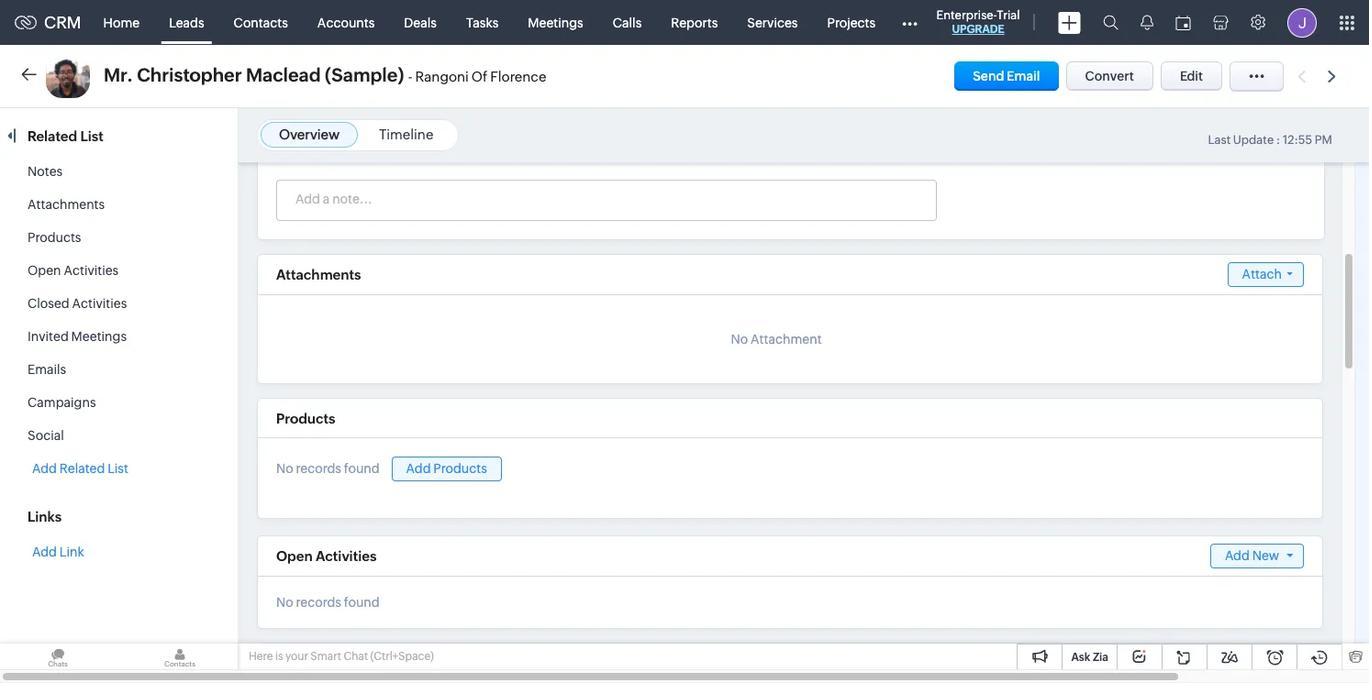 Task type: vqa. For each thing, say whether or not it's contained in the screenshot.
Viewed
no



Task type: describe. For each thing, give the bounding box(es) containing it.
1 vertical spatial open activities
[[276, 549, 377, 564]]

pm
[[1315, 133, 1333, 147]]

projects link
[[813, 0, 891, 45]]

related list
[[28, 129, 107, 144]]

calendar image
[[1176, 15, 1191, 30]]

services
[[748, 15, 798, 30]]

signals image
[[1141, 15, 1154, 30]]

deals link
[[390, 0, 452, 45]]

0 vertical spatial open activities
[[28, 263, 119, 278]]

reports
[[671, 15, 718, 30]]

attachment
[[751, 332, 822, 347]]

12:55
[[1283, 133, 1313, 147]]

is
[[275, 651, 283, 664]]

1 horizontal spatial products
[[276, 411, 336, 427]]

activities for open activities link
[[64, 263, 119, 278]]

contacts link
[[219, 0, 303, 45]]

activities for closed activities link
[[72, 297, 127, 311]]

1 horizontal spatial attachments
[[276, 267, 361, 283]]

add for add related list
[[32, 462, 57, 476]]

mr.
[[104, 64, 133, 85]]

closed activities link
[[28, 297, 127, 311]]

services link
[[733, 0, 813, 45]]

florence
[[491, 69, 547, 84]]

invited meetings
[[28, 330, 127, 344]]

social
[[28, 429, 64, 443]]

add link
[[32, 545, 84, 560]]

here is your smart chat (ctrl+space)
[[249, 651, 434, 664]]

enterprise-
[[937, 8, 997, 22]]

email
[[1007, 69, 1041, 84]]

open activities link
[[28, 263, 119, 278]]

closed
[[28, 297, 69, 311]]

leads
[[169, 15, 204, 30]]

overview link
[[279, 127, 340, 142]]

add products link
[[392, 457, 502, 482]]

0 vertical spatial list
[[80, 129, 103, 144]]

deals
[[404, 15, 437, 30]]

closed activities
[[28, 297, 127, 311]]

timeline link
[[379, 127, 434, 142]]

attachments link
[[28, 197, 105, 212]]

trial
[[997, 8, 1020, 22]]

send email button
[[955, 62, 1059, 91]]

:
[[1277, 133, 1281, 147]]

(sample)
[[325, 64, 404, 85]]

0 horizontal spatial meetings
[[71, 330, 127, 344]]

campaigns
[[28, 396, 96, 410]]

create menu image
[[1058, 11, 1081, 34]]

0 horizontal spatial products
[[28, 230, 81, 245]]

1 vertical spatial list
[[108, 462, 128, 476]]

last
[[1209, 133, 1231, 147]]

0 horizontal spatial attachments
[[28, 197, 105, 212]]

0 vertical spatial open
[[28, 263, 61, 278]]

-
[[408, 69, 413, 84]]

no for open activities
[[276, 596, 294, 610]]

leads link
[[154, 0, 219, 45]]

add for add new
[[1225, 549, 1250, 564]]

accounts link
[[303, 0, 390, 45]]

0 vertical spatial related
[[28, 129, 77, 144]]

zia
[[1093, 652, 1109, 665]]

add for add products
[[406, 462, 431, 476]]

reports link
[[657, 0, 733, 45]]

attach
[[1243, 267, 1282, 282]]

invited
[[28, 330, 69, 344]]

of
[[472, 69, 488, 84]]

contacts
[[234, 15, 288, 30]]

no attachment
[[731, 332, 822, 347]]

search element
[[1092, 0, 1130, 45]]

mr. christopher maclead (sample) - rangoni of florence
[[104, 64, 547, 85]]

enterprise-trial upgrade
[[937, 8, 1020, 36]]

2 records from the top
[[296, 596, 341, 610]]

add products
[[406, 462, 487, 476]]

convert
[[1086, 69, 1135, 84]]

campaigns link
[[28, 396, 96, 410]]

meetings link
[[513, 0, 598, 45]]



Task type: locate. For each thing, give the bounding box(es) containing it.
christopher
[[137, 64, 242, 85]]

0 vertical spatial activities
[[64, 263, 119, 278]]

0 vertical spatial meetings
[[528, 15, 584, 30]]

chats image
[[0, 644, 116, 671]]

Other Modules field
[[891, 8, 930, 37]]

0 horizontal spatial list
[[80, 129, 103, 144]]

products link
[[28, 230, 81, 245]]

1 no records found from the top
[[276, 462, 380, 477]]

last update : 12:55 pm
[[1209, 133, 1333, 147]]

ask
[[1072, 652, 1091, 665]]

0 vertical spatial attachments
[[28, 197, 105, 212]]

attachments
[[28, 197, 105, 212], [276, 267, 361, 283]]

chat
[[344, 651, 368, 664]]

1 vertical spatial no
[[276, 462, 294, 477]]

rangoni
[[415, 69, 469, 84]]

2 vertical spatial activities
[[316, 549, 377, 564]]

upgrade
[[952, 23, 1005, 36]]

found
[[344, 462, 380, 477], [344, 596, 380, 610]]

0 horizontal spatial open activities
[[28, 263, 119, 278]]

add new
[[1225, 549, 1280, 564]]

contacts image
[[122, 644, 238, 671]]

found left add products link
[[344, 462, 380, 477]]

1 vertical spatial related
[[59, 462, 105, 476]]

calls link
[[598, 0, 657, 45]]

1 horizontal spatial list
[[108, 462, 128, 476]]

add
[[406, 462, 431, 476], [32, 462, 57, 476], [32, 545, 57, 560], [1225, 549, 1250, 564]]

0 vertical spatial no records found
[[276, 462, 380, 477]]

next record image
[[1328, 70, 1340, 82]]

new
[[1253, 549, 1280, 564]]

ask zia
[[1072, 652, 1109, 665]]

attach link
[[1228, 263, 1304, 287]]

2 no records found from the top
[[276, 596, 380, 610]]

add for add link
[[32, 545, 57, 560]]

activities
[[64, 263, 119, 278], [72, 297, 127, 311], [316, 549, 377, 564]]

1 vertical spatial records
[[296, 596, 341, 610]]

home link
[[89, 0, 154, 45]]

convert button
[[1066, 62, 1154, 91]]

1 horizontal spatial open
[[276, 549, 313, 564]]

related down social link
[[59, 462, 105, 476]]

meetings down closed activities link
[[71, 330, 127, 344]]

1 vertical spatial products
[[276, 411, 336, 427]]

1 vertical spatial open
[[276, 549, 313, 564]]

meetings
[[528, 15, 584, 30], [71, 330, 127, 344]]

maclead
[[246, 64, 321, 85]]

related
[[28, 129, 77, 144], [59, 462, 105, 476]]

profile image
[[1288, 8, 1317, 37]]

add related list
[[32, 462, 128, 476]]

crm link
[[15, 13, 81, 32]]

notes link
[[28, 164, 63, 179]]

here
[[249, 651, 273, 664]]

tasks link
[[452, 0, 513, 45]]

0 vertical spatial no
[[731, 332, 748, 347]]

home
[[103, 15, 140, 30]]

open
[[28, 263, 61, 278], [276, 549, 313, 564]]

create menu element
[[1047, 0, 1092, 45]]

previous record image
[[1298, 70, 1306, 82]]

found up chat
[[344, 596, 380, 610]]

no records found
[[276, 462, 380, 477], [276, 596, 380, 610]]

2 vertical spatial products
[[434, 462, 487, 476]]

1 horizontal spatial open activities
[[276, 549, 377, 564]]

send email
[[973, 69, 1041, 84]]

2 horizontal spatial products
[[434, 462, 487, 476]]

1 found from the top
[[344, 462, 380, 477]]

edit
[[1180, 69, 1204, 84]]

1 vertical spatial found
[[344, 596, 380, 610]]

1 vertical spatial meetings
[[71, 330, 127, 344]]

1 records from the top
[[296, 462, 341, 477]]

send
[[973, 69, 1005, 84]]

list
[[80, 129, 103, 144], [108, 462, 128, 476]]

invited meetings link
[[28, 330, 127, 344]]

0 vertical spatial records
[[296, 462, 341, 477]]

1 vertical spatial no records found
[[276, 596, 380, 610]]

1 vertical spatial attachments
[[276, 267, 361, 283]]

edit button
[[1161, 62, 1223, 91]]

your
[[286, 651, 308, 664]]

meetings up florence on the left top
[[528, 15, 584, 30]]

overview
[[279, 127, 340, 142]]

search image
[[1103, 15, 1119, 30]]

0 vertical spatial found
[[344, 462, 380, 477]]

accounts
[[317, 15, 375, 30]]

2 found from the top
[[344, 596, 380, 610]]

0 horizontal spatial open
[[28, 263, 61, 278]]

open activities
[[28, 263, 119, 278], [276, 549, 377, 564]]

products
[[28, 230, 81, 245], [276, 411, 336, 427], [434, 462, 487, 476]]

smart
[[311, 651, 341, 664]]

emails link
[[28, 363, 66, 377]]

(ctrl+space)
[[370, 651, 434, 664]]

signals element
[[1130, 0, 1165, 45]]

related up notes
[[28, 129, 77, 144]]

crm
[[44, 13, 81, 32]]

projects
[[828, 15, 876, 30]]

profile element
[[1277, 0, 1328, 45]]

emails
[[28, 363, 66, 377]]

timeline
[[379, 127, 434, 142]]

no for attachments
[[731, 332, 748, 347]]

links
[[28, 509, 62, 525]]

update
[[1234, 133, 1274, 147]]

calls
[[613, 15, 642, 30]]

1 horizontal spatial meetings
[[528, 15, 584, 30]]

0 vertical spatial products
[[28, 230, 81, 245]]

records
[[296, 462, 341, 477], [296, 596, 341, 610]]

no
[[731, 332, 748, 347], [276, 462, 294, 477], [276, 596, 294, 610]]

1 vertical spatial activities
[[72, 297, 127, 311]]

Add a note... field
[[277, 190, 935, 208]]

social link
[[28, 429, 64, 443]]

2 vertical spatial no
[[276, 596, 294, 610]]

notes
[[28, 164, 63, 179]]

tasks
[[466, 15, 499, 30]]

link
[[59, 545, 84, 560]]



